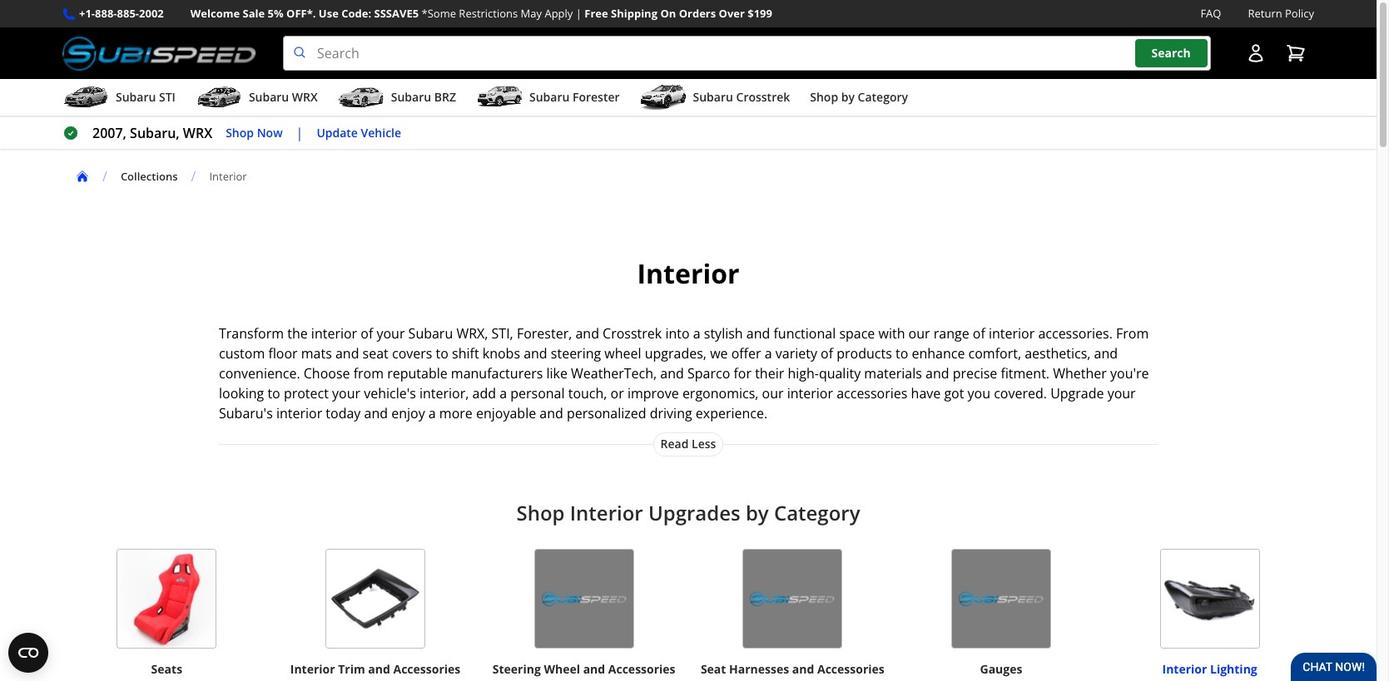 Task type: vqa. For each thing, say whether or not it's contained in the screenshot.
left At
no



Task type: locate. For each thing, give the bounding box(es) containing it.
search
[[1152, 45, 1191, 61]]

/ left interior link
[[191, 167, 196, 186]]

subaru forester button
[[476, 83, 620, 116]]

of up seat
[[361, 325, 373, 343]]

materials
[[865, 365, 922, 383]]

and down vehicle's
[[364, 405, 388, 423]]

2 / from the left
[[191, 167, 196, 186]]

shop for shop now
[[226, 125, 254, 141]]

1 horizontal spatial |
[[576, 6, 582, 21]]

of
[[361, 325, 373, 343], [973, 325, 986, 343], [821, 345, 834, 363]]

your
[[377, 325, 405, 343], [332, 385, 361, 403], [1108, 385, 1136, 403]]

1 horizontal spatial crosstrek
[[736, 89, 790, 105]]

return policy link
[[1248, 5, 1315, 23]]

sale
[[243, 6, 265, 21]]

interior trim and accessories image image
[[326, 550, 425, 650]]

subaru inside dropdown button
[[530, 89, 570, 105]]

subaru's
[[219, 405, 273, 423]]

1 horizontal spatial of
[[821, 345, 834, 363]]

/ right the home icon
[[102, 167, 107, 186]]

your up today
[[332, 385, 361, 403]]

wrx down a subaru wrx thumbnail image
[[183, 124, 212, 142]]

a subaru brz thumbnail image image
[[338, 85, 384, 110]]

1 horizontal spatial to
[[436, 345, 449, 363]]

2 accessories from the left
[[608, 662, 676, 678]]

seats
[[151, 662, 182, 678]]

sti
[[159, 89, 176, 105]]

0 vertical spatial by
[[842, 89, 855, 105]]

subaru sti button
[[62, 83, 176, 116]]

/
[[102, 167, 107, 186], [191, 167, 196, 186]]

accessories for seat harnesses and accessories
[[818, 662, 885, 678]]

1 vertical spatial by
[[746, 500, 769, 527]]

0 horizontal spatial |
[[296, 124, 303, 142]]

| right now
[[296, 124, 303, 142]]

their
[[755, 365, 785, 383]]

subaru left forester
[[530, 89, 570, 105]]

interior down the high-
[[787, 385, 833, 403]]

your up seat
[[377, 325, 405, 343]]

and right trim
[[368, 662, 390, 678]]

welcome
[[190, 6, 240, 21]]

open widget image
[[8, 634, 48, 674]]

your down you're
[[1108, 385, 1136, 403]]

interior
[[311, 325, 357, 343], [989, 325, 1035, 343], [787, 385, 833, 403], [276, 405, 322, 423]]

interior lighting
[[1163, 662, 1258, 678]]

crosstrek up wheel
[[603, 325, 662, 343]]

1 horizontal spatial shop
[[517, 500, 565, 527]]

0 vertical spatial crosstrek
[[736, 89, 790, 105]]

range
[[934, 325, 970, 343]]

5%
[[268, 6, 284, 21]]

+1-
[[79, 6, 95, 21]]

2 horizontal spatial shop
[[810, 89, 839, 105]]

steering wheel and accessories
[[493, 662, 676, 678]]

a subaru sti thumbnail image image
[[62, 85, 109, 110]]

subaru for subaru wrx
[[249, 89, 289, 105]]

subaru left 'brz'
[[391, 89, 431, 105]]

0 vertical spatial |
[[576, 6, 582, 21]]

0 vertical spatial shop
[[810, 89, 839, 105]]

0 horizontal spatial crosstrek
[[603, 325, 662, 343]]

2 horizontal spatial accessories
[[818, 662, 885, 678]]

3 accessories from the left
[[818, 662, 885, 678]]

brz
[[434, 89, 456, 105]]

1 vertical spatial shop
[[226, 125, 254, 141]]

steering wheel and accessories image image
[[534, 550, 634, 650]]

0 horizontal spatial our
[[762, 385, 784, 403]]

and left seat
[[336, 345, 359, 363]]

driving
[[650, 405, 692, 423]]

personal
[[511, 385, 565, 403]]

category inside dropdown button
[[858, 89, 908, 105]]

interior down protect
[[276, 405, 322, 423]]

transform
[[219, 325, 284, 343]]

we
[[710, 345, 728, 363]]

wrx
[[292, 89, 318, 105], [183, 124, 212, 142]]

1 vertical spatial wrx
[[183, 124, 212, 142]]

0 horizontal spatial shop
[[226, 125, 254, 141]]

interior,
[[420, 385, 469, 403]]

category
[[858, 89, 908, 105], [774, 500, 861, 527]]

shop inside shop by category dropdown button
[[810, 89, 839, 105]]

steering
[[551, 345, 601, 363]]

more
[[440, 405, 473, 423]]

search input field
[[283, 36, 1211, 71]]

1 horizontal spatial by
[[842, 89, 855, 105]]

0 horizontal spatial accessories
[[393, 662, 461, 678]]

a
[[693, 325, 701, 343], [765, 345, 772, 363], [500, 385, 507, 403], [429, 405, 436, 423]]

collections link down subaru,
[[121, 169, 191, 184]]

subaru for subaru brz
[[391, 89, 431, 105]]

harnesses
[[729, 662, 790, 678]]

for
[[734, 365, 752, 383]]

convenience.
[[219, 365, 300, 383]]

1 vertical spatial |
[[296, 124, 303, 142]]

personalized
[[567, 405, 647, 423]]

our
[[909, 325, 931, 343], [762, 385, 784, 403]]

a down interior,
[[429, 405, 436, 423]]

0 horizontal spatial by
[[746, 500, 769, 527]]

2 horizontal spatial of
[[973, 325, 986, 343]]

and up offer
[[747, 325, 770, 343]]

a subaru forester thumbnail image image
[[476, 85, 523, 110]]

a right into
[[693, 325, 701, 343]]

wheel
[[605, 345, 642, 363]]

our right with at right
[[909, 325, 931, 343]]

1 horizontal spatial /
[[191, 167, 196, 186]]

got
[[945, 385, 965, 403]]

and up you're
[[1095, 345, 1118, 363]]

subaru up now
[[249, 89, 289, 105]]

shop inside shop now link
[[226, 125, 254, 141]]

to up materials
[[896, 345, 909, 363]]

shop now link
[[226, 124, 283, 143]]

to down convenience.
[[268, 385, 280, 403]]

subaru wrx button
[[196, 83, 318, 116]]

subaru up covers
[[408, 325, 453, 343]]

seat
[[701, 662, 726, 678]]

0 vertical spatial category
[[858, 89, 908, 105]]

a right add at the bottom left of the page
[[500, 385, 507, 403]]

the
[[287, 325, 308, 343]]

and down upgrades,
[[661, 365, 684, 383]]

transform the interior of your subaru wrx, sti, forester, and crosstrek into a stylish and functional space with our range of interior accessories. from custom floor mats and seat covers to shift knobs and steering wheel upgrades, we offer a variety of products to enhance comfort, aesthetics, and convenience. choose from reputable manufacturers like weathertech, and sparco for their high-quality materials and precise fitment. whether you're looking to protect your vehicle's interior, add a personal touch, or improve ergonomics, our interior accessories have got you covered. upgrade your subaru's interior today and enjoy a more enjoyable and personalized driving experience.
[[219, 325, 1149, 423]]

$199
[[748, 6, 773, 21]]

1 vertical spatial our
[[762, 385, 784, 403]]

subaru brz button
[[338, 83, 456, 116]]

0 horizontal spatial /
[[102, 167, 107, 186]]

collections link
[[121, 169, 191, 184], [121, 169, 178, 184]]

crosstrek down search input field
[[736, 89, 790, 105]]

our down their
[[762, 385, 784, 403]]

1 horizontal spatial accessories
[[608, 662, 676, 678]]

forester
[[573, 89, 620, 105]]

wrx up update at the left
[[292, 89, 318, 105]]

1 horizontal spatial wrx
[[292, 89, 318, 105]]

0 horizontal spatial wrx
[[183, 124, 212, 142]]

and
[[576, 325, 599, 343], [747, 325, 770, 343], [336, 345, 359, 363], [524, 345, 548, 363], [1095, 345, 1118, 363], [661, 365, 684, 383], [926, 365, 950, 383], [364, 405, 388, 423], [540, 405, 564, 423], [368, 662, 390, 678], [583, 662, 605, 678], [793, 662, 815, 678]]

crosstrek inside dropdown button
[[736, 89, 790, 105]]

a subaru crosstrek thumbnail image image
[[640, 85, 687, 110]]

and up steering
[[576, 325, 599, 343]]

of up quality
[[821, 345, 834, 363]]

to
[[436, 345, 449, 363], [896, 345, 909, 363], [268, 385, 280, 403]]

1 horizontal spatial your
[[377, 325, 405, 343]]

subaru left sti
[[116, 89, 156, 105]]

knobs
[[483, 345, 520, 363]]

to left 'shift'
[[436, 345, 449, 363]]

0 horizontal spatial of
[[361, 325, 373, 343]]

restrictions
[[459, 6, 518, 21]]

accessories
[[837, 385, 908, 403]]

subaru crosstrek button
[[640, 83, 790, 116]]

welcome sale 5% off*. use code: sssave5 *some restrictions may apply | free shipping on orders over $199
[[190, 6, 773, 21]]

subaru right a subaru crosstrek thumbnail image
[[693, 89, 733, 105]]

2 vertical spatial shop
[[517, 500, 565, 527]]

faq link
[[1201, 5, 1222, 23]]

and down forester,
[[524, 345, 548, 363]]

upgrade
[[1051, 385, 1104, 403]]

shop now
[[226, 125, 283, 141]]

subaru crosstrek
[[693, 89, 790, 105]]

shop for shop by category
[[810, 89, 839, 105]]

1 vertical spatial crosstrek
[[603, 325, 662, 343]]

over
[[719, 6, 745, 21]]

1 accessories from the left
[[393, 662, 461, 678]]

products
[[837, 345, 892, 363]]

0 vertical spatial wrx
[[292, 89, 318, 105]]

0 vertical spatial our
[[909, 325, 931, 343]]

improve
[[628, 385, 679, 403]]

off*.
[[286, 6, 316, 21]]

interior inside "interior lighting" link
[[1163, 662, 1208, 678]]

update vehicle button
[[317, 124, 401, 143]]

|
[[576, 6, 582, 21], [296, 124, 303, 142]]

reputable
[[387, 365, 448, 383]]

manufacturers
[[451, 365, 543, 383]]

weathertech,
[[571, 365, 657, 383]]

of up comfort,
[[973, 325, 986, 343]]

accessories
[[393, 662, 461, 678], [608, 662, 676, 678], [818, 662, 885, 678]]

1 horizontal spatial our
[[909, 325, 931, 343]]

ergonomics,
[[683, 385, 759, 403]]

| left the free
[[576, 6, 582, 21]]

0 horizontal spatial your
[[332, 385, 361, 403]]

crosstrek
[[736, 89, 790, 105], [603, 325, 662, 343]]



Task type: describe. For each thing, give the bounding box(es) containing it.
use
[[319, 6, 339, 21]]

interior up mats
[[311, 325, 357, 343]]

stylish
[[704, 325, 743, 343]]

collections link down 2007, subaru, wrx
[[121, 169, 178, 184]]

subaru forester
[[530, 89, 620, 105]]

interior up comfort,
[[989, 325, 1035, 343]]

interior link
[[209, 169, 260, 184]]

policy
[[1286, 6, 1315, 21]]

wrx inside dropdown button
[[292, 89, 318, 105]]

sssave5
[[374, 6, 419, 21]]

sti,
[[492, 325, 514, 343]]

0 horizontal spatial to
[[268, 385, 280, 403]]

high-
[[788, 365, 819, 383]]

precise
[[953, 365, 998, 383]]

steering
[[493, 662, 541, 678]]

may
[[521, 6, 542, 21]]

subaru,
[[130, 124, 180, 142]]

wrx,
[[457, 325, 488, 343]]

floor
[[268, 345, 298, 363]]

2 horizontal spatial to
[[896, 345, 909, 363]]

by inside dropdown button
[[842, 89, 855, 105]]

search button
[[1135, 39, 1208, 67]]

like
[[547, 365, 568, 383]]

interior lighting link
[[1163, 655, 1258, 678]]

+1-888-885-2002 link
[[79, 5, 164, 23]]

gauges
[[980, 662, 1023, 678]]

return policy
[[1248, 6, 1315, 21]]

a subaru wrx thumbnail image image
[[196, 85, 242, 110]]

885-
[[117, 6, 139, 21]]

+1-888-885-2002
[[79, 6, 164, 21]]

1 vertical spatial category
[[774, 500, 861, 527]]

less
[[692, 437, 716, 452]]

orders
[[679, 6, 716, 21]]

2002
[[139, 6, 164, 21]]

now
[[257, 125, 283, 141]]

accessories for steering wheel and accessories
[[608, 662, 676, 678]]

seat harnesses and accessories image image
[[743, 550, 843, 650]]

forester,
[[517, 325, 572, 343]]

today
[[326, 405, 361, 423]]

subaru for subaru sti
[[116, 89, 156, 105]]

shift
[[452, 345, 479, 363]]

2007, subaru, wrx
[[92, 124, 212, 142]]

space
[[840, 325, 875, 343]]

fitment.
[[1001, 365, 1050, 383]]

shop interior upgrades by category
[[517, 500, 861, 527]]

and down personal
[[540, 405, 564, 423]]

trim
[[338, 662, 365, 678]]

subaru for subaru crosstrek
[[693, 89, 733, 105]]

shop for shop interior upgrades by category
[[517, 500, 565, 527]]

enhance
[[912, 345, 965, 363]]

covers
[[392, 345, 432, 363]]

have
[[911, 385, 941, 403]]

and down "enhance"
[[926, 365, 950, 383]]

collections
[[121, 169, 178, 184]]

into
[[666, 325, 690, 343]]

1 / from the left
[[102, 167, 107, 186]]

2007,
[[92, 124, 127, 142]]

apply
[[545, 6, 573, 21]]

interior lighting image image
[[1160, 550, 1260, 650]]

seat
[[363, 345, 389, 363]]

a up their
[[765, 345, 772, 363]]

seats image image
[[117, 550, 217, 650]]

interior trim and accessories
[[290, 662, 461, 678]]

update
[[317, 125, 358, 141]]

code:
[[342, 6, 371, 21]]

2 horizontal spatial your
[[1108, 385, 1136, 403]]

and right the harnesses
[[793, 662, 815, 678]]

gauges image image
[[952, 550, 1052, 650]]

subaru wrx
[[249, 89, 318, 105]]

mats
[[301, 345, 332, 363]]

vehicle
[[361, 125, 401, 141]]

add
[[473, 385, 496, 403]]

crosstrek inside transform the interior of your subaru wrx, sti, forester, and crosstrek into a stylish and functional space with our range of interior accessories. from custom floor mats and seat covers to shift knobs and steering wheel upgrades, we offer a variety of products to enhance comfort, aesthetics, and convenience. choose from reputable manufacturers like weathertech, and sparco for their high-quality materials and precise fitment. whether you're looking to protect your vehicle's interior, add a personal touch, or improve ergonomics, our interior accessories have got you covered. upgrade your subaru's interior today and enjoy a more enjoyable and personalized driving experience.
[[603, 325, 662, 343]]

shipping
[[611, 6, 658, 21]]

from
[[354, 365, 384, 383]]

accessories for interior trim and accessories
[[393, 662, 461, 678]]

offer
[[732, 345, 762, 363]]

enjoyable
[[476, 405, 536, 423]]

with
[[879, 325, 905, 343]]

read less
[[661, 437, 716, 452]]

subaru brz
[[391, 89, 456, 105]]

sparco
[[688, 365, 730, 383]]

button image
[[1246, 43, 1266, 63]]

shop by category button
[[810, 83, 908, 116]]

aesthetics,
[[1025, 345, 1091, 363]]

free
[[585, 6, 608, 21]]

or
[[611, 385, 624, 403]]

vehicle's
[[364, 385, 416, 403]]

subispeed logo image
[[62, 36, 257, 71]]

on
[[661, 6, 676, 21]]

home image
[[76, 170, 89, 183]]

shop by category
[[810, 89, 908, 105]]

subaru sti
[[116, 89, 176, 105]]

functional
[[774, 325, 836, 343]]

wheel
[[544, 662, 580, 678]]

touch,
[[568, 385, 607, 403]]

subaru inside transform the interior of your subaru wrx, sti, forester, and crosstrek into a stylish and functional space with our range of interior accessories. from custom floor mats and seat covers to shift knobs and steering wheel upgrades, we offer a variety of products to enhance comfort, aesthetics, and convenience. choose from reputable manufacturers like weathertech, and sparco for their high-quality materials and precise fitment. whether you're looking to protect your vehicle's interior, add a personal touch, or improve ergonomics, our interior accessories have got you covered. upgrade your subaru's interior today and enjoy a more enjoyable and personalized driving experience.
[[408, 325, 453, 343]]

and right wheel
[[583, 662, 605, 678]]

subaru for subaru forester
[[530, 89, 570, 105]]



